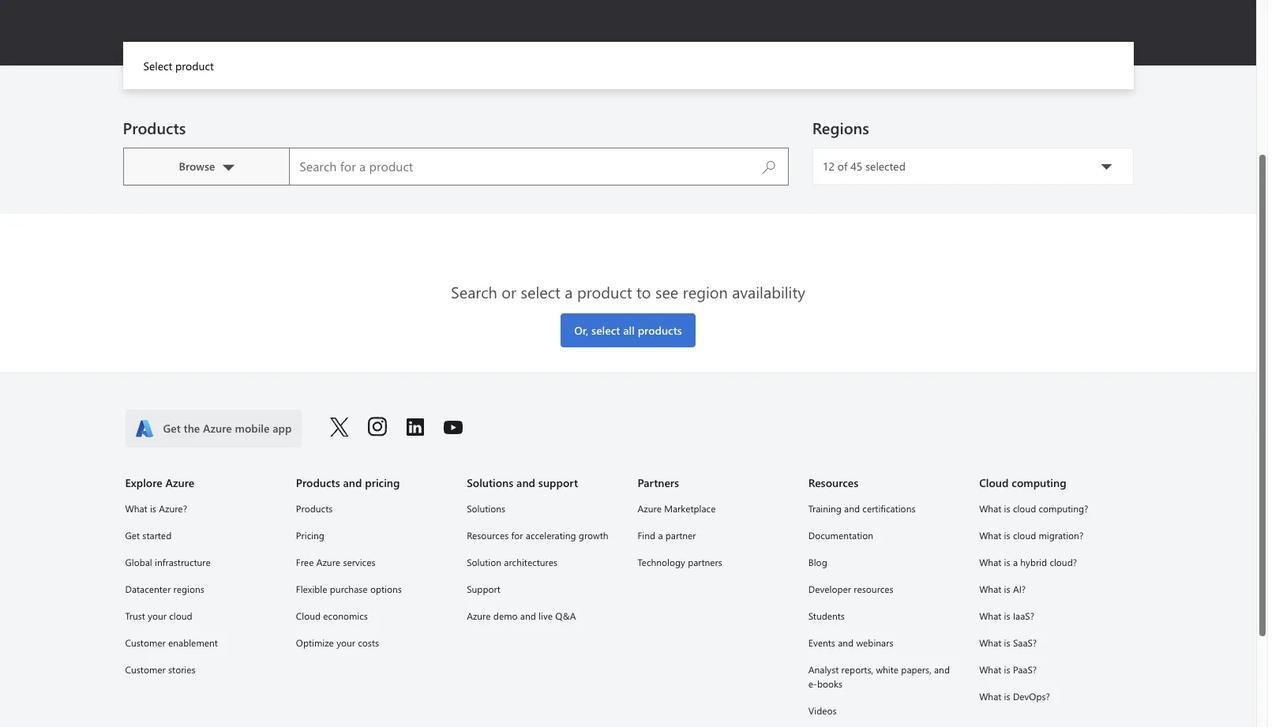 Task type: vqa. For each thing, say whether or not it's contained in the screenshot.
Chat
no



Task type: describe. For each thing, give the bounding box(es) containing it.
or,
[[575, 323, 589, 338]]

computing
[[1012, 476, 1067, 491]]

developer resources
[[809, 583, 894, 596]]

all
[[623, 323, 635, 338]]

find a partner link
[[638, 527, 790, 544]]

e-
[[809, 678, 818, 691]]

support
[[467, 583, 501, 596]]

cloud for cloud computing
[[980, 476, 1009, 491]]

products and pricing
[[296, 476, 400, 491]]

videos
[[809, 705, 837, 718]]

what is devops? link
[[980, 688, 1132, 706]]

what for what is paas?
[[980, 664, 1002, 676]]

free
[[296, 556, 314, 569]]

pricing
[[296, 529, 325, 542]]

is for what is saas?
[[1005, 637, 1011, 650]]

resources for accelerating growth link
[[467, 527, 619, 544]]

select inside button
[[592, 323, 620, 338]]

azure up azure?
[[166, 476, 194, 491]]

customer enablement link
[[125, 635, 277, 652]]

what is cloud migration?
[[980, 529, 1084, 542]]

get for get started
[[125, 529, 140, 542]]

0 vertical spatial products
[[123, 117, 186, 138]]

global infrastructure
[[125, 556, 211, 569]]

certifications
[[863, 503, 916, 515]]

resources element
[[809, 500, 961, 720]]

customer for customer stories
[[125, 664, 166, 676]]

is for what is ai?
[[1005, 583, 1011, 596]]

Search for a product text field
[[290, 149, 788, 185]]

or
[[502, 281, 517, 303]]

azure inside free azure services link
[[317, 556, 341, 569]]

infrastructure
[[155, 556, 211, 569]]

what is paas? link
[[980, 661, 1132, 679]]

support link
[[467, 581, 619, 598]]

datacenter
[[125, 583, 171, 596]]

customer enablement
[[125, 637, 218, 650]]

global infrastructure link
[[125, 554, 277, 571]]

cloud for computing?
[[1014, 503, 1037, 515]]

select
[[143, 58, 172, 73]]

customer stories link
[[125, 661, 277, 679]]

optimize
[[296, 637, 334, 650]]

45
[[851, 159, 863, 174]]

migration?
[[1039, 529, 1084, 542]]

cloud computing
[[980, 476, 1067, 491]]

azure inside get the azure mobile app "link"
[[203, 421, 232, 436]]

0 vertical spatial product
[[175, 58, 214, 73]]

events and webinars
[[809, 637, 894, 650]]

select product link
[[132, 42, 225, 89]]

solution architectures link
[[467, 554, 619, 571]]

training and certifications
[[809, 503, 916, 515]]

your for optimize
[[337, 637, 355, 650]]

azure marketplace link
[[638, 500, 790, 518]]

events and webinars link
[[809, 635, 961, 652]]

search or select a product to see region availability
[[451, 281, 806, 303]]

technology partners
[[638, 556, 723, 569]]

what for what is cloud migration?
[[980, 529, 1002, 542]]

what is ai? link
[[980, 581, 1132, 598]]

size2 image
[[135, 420, 154, 438]]

stories
[[168, 664, 196, 676]]

partner
[[666, 529, 696, 542]]

mobile
[[235, 421, 270, 436]]

events
[[809, 637, 836, 650]]

and for products
[[343, 476, 362, 491]]

your for trust
[[148, 610, 167, 623]]

browse
[[179, 159, 215, 174]]

q&a
[[556, 610, 576, 623]]

get for get the azure mobile app
[[163, 421, 181, 436]]

search
[[451, 281, 498, 303]]

what for what is cloud computing?
[[980, 503, 1002, 515]]

what is devops?
[[980, 691, 1051, 703]]

what is iaas?
[[980, 610, 1035, 623]]

is for what is iaas?
[[1005, 610, 1011, 623]]

flexible purchase options link
[[296, 581, 448, 598]]

services
[[343, 556, 376, 569]]

explore azure element
[[125, 500, 277, 679]]

is for what is azure?
[[150, 503, 156, 515]]

webinars
[[857, 637, 894, 650]]

global
[[125, 556, 152, 569]]

optimize your costs link
[[296, 635, 448, 652]]

get the azure mobile app
[[163, 421, 292, 436]]

white
[[876, 664, 899, 676]]

purchase
[[330, 583, 368, 596]]

to
[[637, 281, 651, 303]]

what is cloud migration? link
[[980, 527, 1132, 544]]

for
[[512, 529, 523, 542]]

developer
[[809, 583, 852, 596]]

azure inside azure marketplace link
[[638, 503, 662, 515]]

economics
[[323, 610, 368, 623]]

products for products and pricing
[[296, 476, 340, 491]]

is for what is a hybrid cloud?
[[1005, 556, 1011, 569]]

products
[[638, 323, 682, 338]]

free azure services
[[296, 556, 376, 569]]

marketplace
[[665, 503, 716, 515]]

what is ai?
[[980, 583, 1026, 596]]

iaas?
[[1014, 610, 1035, 623]]

is for what is devops?
[[1005, 691, 1011, 703]]

cloud economics link
[[296, 608, 448, 625]]

training
[[809, 503, 842, 515]]

get the azure mobile app link
[[125, 410, 301, 448]]

follow microsoft azure on twitter image
[[330, 418, 349, 437]]



Task type: locate. For each thing, give the bounding box(es) containing it.
select
[[521, 281, 561, 303], [592, 323, 620, 338]]

enablement
[[168, 637, 218, 650]]

regions
[[173, 583, 205, 596]]

cloud up what is a hybrid cloud?
[[1014, 529, 1037, 542]]

free azure services link
[[296, 554, 448, 571]]

what is iaas? link
[[980, 608, 1132, 625]]

cloud for cloud economics
[[296, 610, 321, 623]]

reports,
[[842, 664, 874, 676]]

is for what is paas?
[[1005, 664, 1011, 676]]

is left ai?
[[1005, 583, 1011, 596]]

follow microsoft azure on linkedin image
[[406, 418, 425, 437]]

is left iaas?
[[1005, 610, 1011, 623]]

2 vertical spatial products
[[296, 503, 333, 515]]

0 vertical spatial get
[[163, 421, 181, 436]]

what is saas? link
[[980, 635, 1132, 652]]

0 vertical spatial cloud
[[1014, 503, 1037, 515]]

0 horizontal spatial your
[[148, 610, 167, 623]]

0 horizontal spatial select
[[521, 281, 561, 303]]

1 vertical spatial cloud
[[296, 610, 321, 623]]

flexible
[[296, 583, 328, 596]]

resources inside 'solutions and support' element
[[467, 529, 509, 542]]

1 vertical spatial solutions
[[467, 503, 506, 515]]

and left live
[[521, 610, 536, 623]]

get left the
[[163, 421, 181, 436]]

1 vertical spatial resources
[[467, 529, 509, 542]]

resources for resources for accelerating growth
[[467, 529, 509, 542]]

and for events
[[838, 637, 854, 650]]

azure left demo
[[467, 610, 491, 623]]

cloud economics
[[296, 610, 368, 623]]

solutions and support element
[[467, 500, 619, 625]]

azure right the
[[203, 421, 232, 436]]

12
[[823, 159, 835, 174]]

and right the events
[[838, 637, 854, 650]]

is up what is a hybrid cloud?
[[1005, 529, 1011, 542]]

a inside the cloud computing element
[[1014, 556, 1018, 569]]

cloud
[[980, 476, 1009, 491], [296, 610, 321, 623]]

and for training
[[845, 503, 860, 515]]

papers,
[[902, 664, 932, 676]]

products for products link
[[296, 503, 333, 515]]

resources for accelerating growth
[[467, 529, 609, 542]]

what down cloud computing
[[980, 503, 1002, 515]]

what is a hybrid cloud? link
[[980, 554, 1132, 571]]

your left costs
[[337, 637, 355, 650]]

1 horizontal spatial a
[[658, 529, 663, 542]]

a right 'or'
[[565, 281, 573, 303]]

and right 'training' at the right bottom of page
[[845, 503, 860, 515]]

ai?
[[1014, 583, 1026, 596]]

devops?
[[1014, 691, 1051, 703]]

started
[[142, 529, 172, 542]]

and left pricing
[[343, 476, 362, 491]]

and
[[343, 476, 362, 491], [517, 476, 536, 491], [845, 503, 860, 515], [521, 610, 536, 623], [838, 637, 854, 650], [935, 664, 950, 676]]

costs
[[358, 637, 379, 650]]

datacenter regions link
[[125, 581, 277, 598]]

select left all on the top of the page
[[592, 323, 620, 338]]

paas?
[[1014, 664, 1038, 676]]

your inside products and pricing element
[[337, 637, 355, 650]]

analyst reports, white papers, and e-books link
[[809, 661, 961, 693]]

1 vertical spatial get
[[125, 529, 140, 542]]

what down what is paas?
[[980, 691, 1002, 703]]

cloud left computing
[[980, 476, 1009, 491]]

explore
[[125, 476, 163, 491]]

customer stories
[[125, 664, 196, 676]]

is down cloud computing
[[1005, 503, 1011, 515]]

what down what is ai? in the right of the page
[[980, 610, 1002, 623]]

product
[[175, 58, 214, 73], [577, 281, 632, 303]]

is left azure?
[[150, 503, 156, 515]]

what up what is a hybrid cloud?
[[980, 529, 1002, 542]]

product left the to
[[577, 281, 632, 303]]

saas?
[[1014, 637, 1038, 650]]

azure up find
[[638, 503, 662, 515]]

cloud computing element
[[980, 500, 1132, 706]]

is
[[150, 503, 156, 515], [1005, 503, 1011, 515], [1005, 529, 1011, 542], [1005, 556, 1011, 569], [1005, 583, 1011, 596], [1005, 610, 1011, 623], [1005, 637, 1011, 650], [1005, 664, 1011, 676], [1005, 691, 1011, 703]]

cloud inside products and pricing element
[[296, 610, 321, 623]]

is left paas?
[[1005, 664, 1011, 676]]

1 vertical spatial a
[[658, 529, 663, 542]]

azure marketplace
[[638, 503, 716, 515]]

solutions and support
[[467, 476, 578, 491]]

cloud inside explore azure element
[[169, 610, 192, 623]]

1 horizontal spatial cloud
[[980, 476, 1009, 491]]

what down what is saas?
[[980, 664, 1002, 676]]

technology
[[638, 556, 686, 569]]

is for what is cloud computing?
[[1005, 503, 1011, 515]]

0 vertical spatial resources
[[809, 476, 859, 491]]

documentation link
[[809, 527, 961, 544]]

1 horizontal spatial resources
[[809, 476, 859, 491]]

what is cloud computing? link
[[980, 500, 1132, 518]]

1 vertical spatial customer
[[125, 664, 166, 676]]

solutions down solutions and support on the left bottom of the page
[[467, 503, 506, 515]]

customer down trust
[[125, 637, 166, 650]]

availability
[[733, 281, 806, 303]]

resources for resources
[[809, 476, 859, 491]]

azure right free
[[317, 556, 341, 569]]

browse button
[[123, 148, 289, 186]]

what for what is ai?
[[980, 583, 1002, 596]]

is left saas?
[[1005, 637, 1011, 650]]

technology partners link
[[638, 554, 790, 571]]

and inside analyst reports, white papers, and e-books
[[935, 664, 950, 676]]

documentation
[[809, 529, 874, 542]]

what down explore
[[125, 503, 147, 515]]

is left 'hybrid'
[[1005, 556, 1011, 569]]

0 horizontal spatial get
[[125, 529, 140, 542]]

a right find
[[658, 529, 663, 542]]

find
[[638, 529, 656, 542]]

trust your cloud link
[[125, 608, 277, 625]]

2 horizontal spatial a
[[1014, 556, 1018, 569]]

1 vertical spatial your
[[337, 637, 355, 650]]

0 vertical spatial customer
[[125, 637, 166, 650]]

solutions link
[[467, 500, 619, 518]]

get started link
[[125, 527, 277, 544]]

0 vertical spatial select
[[521, 281, 561, 303]]

videos link
[[809, 703, 961, 720]]

0 vertical spatial a
[[565, 281, 573, 303]]

your right trust
[[148, 610, 167, 623]]

cloud
[[1014, 503, 1037, 515], [1014, 529, 1037, 542], [169, 610, 192, 623]]

get inside "link"
[[163, 421, 181, 436]]

0 vertical spatial cloud
[[980, 476, 1009, 491]]

solutions up solutions link
[[467, 476, 514, 491]]

is left devops?
[[1005, 691, 1011, 703]]

1 horizontal spatial product
[[577, 281, 632, 303]]

demo
[[494, 610, 518, 623]]

is inside explore azure element
[[150, 503, 156, 515]]

2 vertical spatial cloud
[[169, 610, 192, 623]]

architectures
[[504, 556, 558, 569]]

what for what is azure?
[[125, 503, 147, 515]]

solution
[[467, 556, 502, 569]]

training and certifications link
[[809, 500, 961, 518]]

cloud for migration?
[[1014, 529, 1037, 542]]

is for what is cloud migration?
[[1005, 529, 1011, 542]]

customer inside "link"
[[125, 664, 166, 676]]

what inside explore azure element
[[125, 503, 147, 515]]

product right select
[[175, 58, 214, 73]]

what for what is saas?
[[980, 637, 1002, 650]]

solutions for solutions
[[467, 503, 506, 515]]

customer
[[125, 637, 166, 650], [125, 664, 166, 676]]

partners
[[638, 476, 680, 491]]

get
[[163, 421, 181, 436], [125, 529, 140, 542]]

or, select all products button
[[561, 314, 696, 348]]

resources up solution
[[467, 529, 509, 542]]

1 vertical spatial products
[[296, 476, 340, 491]]

1 horizontal spatial get
[[163, 421, 181, 436]]

and for solutions
[[517, 476, 536, 491]]

find a partner
[[638, 529, 696, 542]]

12 of 45 selected
[[823, 159, 906, 174]]

1 vertical spatial select
[[592, 323, 620, 338]]

azure demo and live q&a
[[467, 610, 576, 623]]

customer for customer enablement
[[125, 637, 166, 650]]

accelerating
[[526, 529, 576, 542]]

app
[[273, 421, 292, 436]]

your inside explore azure element
[[148, 610, 167, 623]]

blog link
[[809, 554, 961, 571]]

support
[[539, 476, 578, 491]]

the
[[184, 421, 200, 436]]

get inside explore azure element
[[125, 529, 140, 542]]

cloud down flexible
[[296, 610, 321, 623]]

1 horizontal spatial select
[[592, 323, 620, 338]]

0 horizontal spatial cloud
[[296, 610, 321, 623]]

pricing link
[[296, 527, 448, 544]]

2 customer from the top
[[125, 664, 166, 676]]

what is azure? link
[[125, 500, 277, 518]]

0 vertical spatial your
[[148, 610, 167, 623]]

and up solutions link
[[517, 476, 536, 491]]

a left 'hybrid'
[[1014, 556, 1018, 569]]

students link
[[809, 608, 961, 625]]

customer left stories
[[125, 664, 166, 676]]

1 vertical spatial product
[[577, 281, 632, 303]]

what up what is ai? in the right of the page
[[980, 556, 1002, 569]]

what for what is iaas?
[[980, 610, 1002, 623]]

what left ai?
[[980, 583, 1002, 596]]

0 horizontal spatial a
[[565, 281, 573, 303]]

pricing
[[365, 476, 400, 491]]

what for what is a hybrid cloud?
[[980, 556, 1002, 569]]

what is a hybrid cloud?
[[980, 556, 1078, 569]]

what is paas?
[[980, 664, 1038, 676]]

cloud?
[[1050, 556, 1078, 569]]

resources up 'training' at the right bottom of page
[[809, 476, 859, 491]]

2 solutions from the top
[[467, 503, 506, 515]]

cloud down "regions"
[[169, 610, 192, 623]]

partners element
[[638, 500, 790, 571]]

products and pricing element
[[296, 500, 448, 652]]

get left started
[[125, 529, 140, 542]]

what down the what is iaas?
[[980, 637, 1002, 650]]

1 horizontal spatial your
[[337, 637, 355, 650]]

and right papers,
[[935, 664, 950, 676]]

1 customer from the top
[[125, 637, 166, 650]]

1 vertical spatial cloud
[[1014, 529, 1037, 542]]

trust
[[125, 610, 145, 623]]

solutions for solutions and support
[[467, 476, 514, 491]]

0 horizontal spatial product
[[175, 58, 214, 73]]

analyst
[[809, 664, 839, 676]]

2 vertical spatial a
[[1014, 556, 1018, 569]]

what for what is devops?
[[980, 691, 1002, 703]]

trust your cloud
[[125, 610, 192, 623]]

developer resources link
[[809, 581, 961, 598]]

azure inside azure demo and live q&a link
[[467, 610, 491, 623]]

students
[[809, 610, 845, 623]]

select right 'or'
[[521, 281, 561, 303]]

0 vertical spatial solutions
[[467, 476, 514, 491]]

0 horizontal spatial resources
[[467, 529, 509, 542]]

1 solutions from the top
[[467, 476, 514, 491]]

cloud down cloud computing
[[1014, 503, 1037, 515]]



